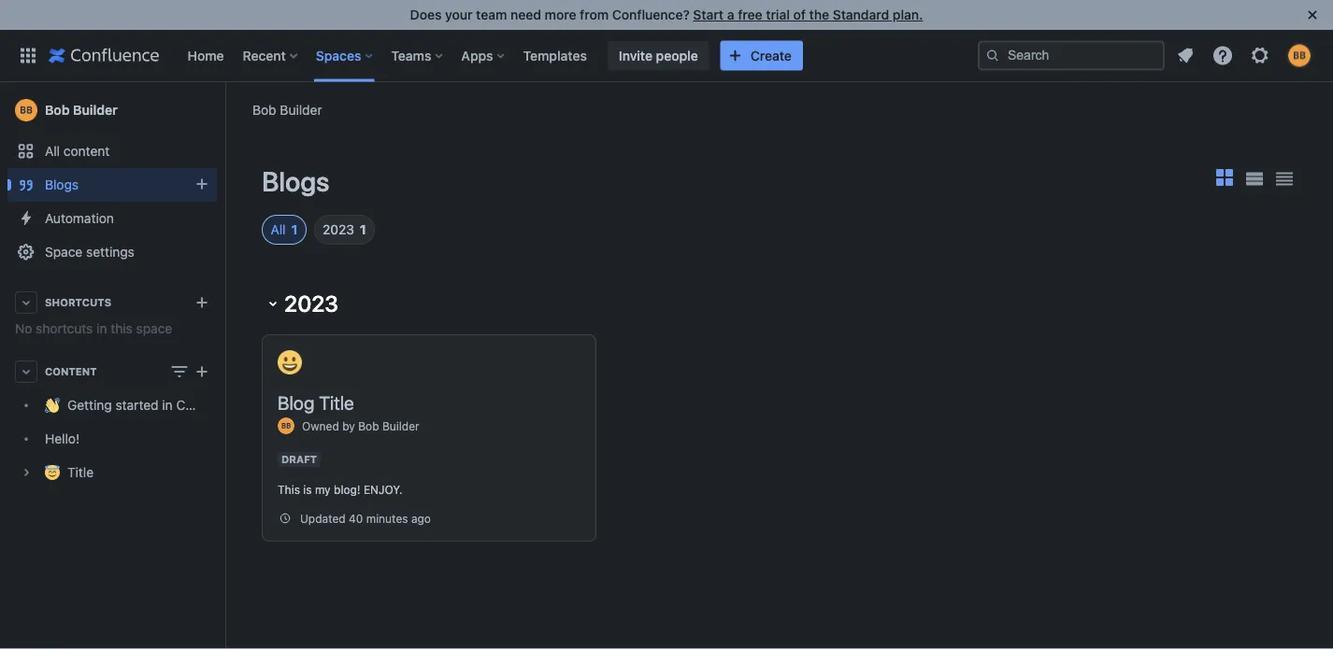 Task type: describe. For each thing, give the bounding box(es) containing it.
apps button
[[456, 41, 512, 71]]

recent
[[243, 48, 286, 63]]

2 horizontal spatial builder
[[382, 420, 419, 433]]

bob inside space element
[[45, 102, 70, 118]]

minutes
[[366, 512, 408, 525]]

teams
[[391, 48, 431, 63]]

title inside tree
[[67, 465, 94, 480]]

confluence
[[176, 398, 245, 413]]

2023 for 2023
[[284, 291, 338, 317]]

does your team need more from confluence? start a free trial of the standard plan.
[[410, 7, 923, 22]]

profile picture image
[[278, 418, 294, 435]]

0 horizontal spatial bob builder link
[[7, 92, 217, 129]]

help icon image
[[1212, 44, 1234, 67]]

home
[[187, 48, 224, 63]]

all for all content
[[45, 143, 60, 159]]

need
[[510, 7, 541, 22]]

hello!
[[45, 431, 80, 447]]

1 horizontal spatial title
[[319, 392, 354, 414]]

apps
[[461, 48, 493, 63]]

1 blogs element for all 1
[[291, 221, 298, 239]]

home link
[[182, 41, 230, 71]]

trial
[[766, 7, 790, 22]]

settings icon image
[[1249, 44, 1271, 67]]

getting
[[67, 398, 112, 413]]

free
[[738, 7, 762, 22]]

of
[[793, 7, 806, 22]]

more
[[545, 7, 576, 22]]

blogs link
[[7, 168, 217, 202]]

invite people
[[619, 48, 698, 63]]

by
[[342, 420, 355, 433]]

Search field
[[978, 41, 1165, 71]]

blog!
[[334, 483, 360, 496]]

collapse sidebar image
[[204, 92, 245, 129]]

list image
[[1246, 172, 1263, 185]]

this
[[278, 483, 300, 496]]

all content
[[45, 143, 110, 159]]

create content image
[[191, 361, 213, 383]]

content
[[45, 366, 97, 378]]

compact list image
[[1273, 168, 1296, 190]]

invite
[[619, 48, 653, 63]]

content
[[63, 143, 110, 159]]

this is my blog! enjoy.
[[278, 483, 402, 496]]

1 for all 1
[[291, 222, 298, 237]]

space element
[[0, 82, 245, 650]]

standard
[[833, 7, 889, 22]]

owned
[[302, 420, 339, 433]]

plan.
[[893, 7, 923, 22]]

close image
[[1301, 4, 1324, 26]]

bob builder inside space element
[[45, 102, 118, 118]]

1 blogs element for 2023 1
[[360, 221, 366, 239]]

2023 for 2023 1
[[323, 222, 354, 237]]

no shortcuts in this space
[[15, 321, 172, 337]]

shortcuts
[[45, 297, 111, 309]]



Task type: locate. For each thing, give the bounding box(es) containing it.
builder inside space element
[[73, 102, 118, 118]]

2 horizontal spatial bob builder link
[[358, 420, 419, 433]]

1 vertical spatial title
[[67, 465, 94, 480]]

space
[[45, 244, 83, 260]]

updated
[[300, 512, 346, 525]]

title down 'hello!'
[[67, 465, 94, 480]]

blog title
[[278, 392, 354, 414]]

bob builder link right by
[[358, 420, 419, 433]]

1 for 2023 1
[[360, 222, 366, 237]]

collapse chevron image
[[262, 293, 284, 315]]

2023 inside dropdown button
[[284, 291, 338, 317]]

appswitcher icon image
[[17, 44, 39, 67]]

ago
[[411, 512, 431, 525]]

1 blogs element right year all element
[[291, 221, 298, 239]]

1 1 from the left
[[291, 222, 298, 237]]

title
[[319, 392, 354, 414], [67, 465, 94, 480]]

people
[[656, 48, 698, 63]]

blogs down all content
[[45, 177, 79, 193]]

0 horizontal spatial title
[[67, 465, 94, 480]]

in for shortcuts
[[96, 321, 107, 337]]

tree
[[7, 389, 245, 490]]

0 horizontal spatial bob
[[45, 102, 70, 118]]

0 horizontal spatial in
[[96, 321, 107, 337]]

1 vertical spatial 2023
[[284, 291, 338, 317]]

0 vertical spatial in
[[96, 321, 107, 337]]

templates
[[523, 48, 587, 63]]

builder
[[280, 102, 322, 117], [73, 102, 118, 118], [382, 420, 419, 433]]

a
[[727, 7, 734, 22]]

1 1 blogs element from the left
[[291, 221, 298, 239]]

2023
[[323, 222, 354, 237], [284, 291, 338, 317]]

builder down the "recent" dropdown button
[[280, 102, 322, 117]]

all inside all content "link"
[[45, 143, 60, 159]]

the
[[809, 7, 829, 22]]

confluence image
[[49, 44, 159, 67], [49, 44, 159, 67]]

all left content
[[45, 143, 60, 159]]

invite people button
[[608, 41, 709, 71]]

automation link
[[7, 202, 217, 236]]

blog
[[278, 392, 314, 414]]

spaces button
[[310, 41, 380, 71]]

all for all 1
[[271, 222, 286, 237]]

this
[[111, 321, 133, 337]]

blogs inside space element
[[45, 177, 79, 193]]

templates link
[[517, 41, 593, 71]]

create button
[[721, 41, 803, 71]]

2 1 blogs element from the left
[[360, 221, 366, 239]]

1 vertical spatial in
[[162, 398, 173, 413]]

1 horizontal spatial 1
[[360, 222, 366, 237]]

tree containing getting started in confluence
[[7, 389, 245, 490]]

add shortcut image
[[191, 292, 213, 314]]

teams button
[[385, 41, 450, 71]]

1 horizontal spatial bob builder link
[[252, 100, 322, 119]]

blogs
[[262, 165, 329, 197], [45, 177, 79, 193]]

2023 button
[[262, 287, 1296, 321]]

space settings link
[[7, 236, 217, 269]]

enjoy.
[[364, 483, 402, 496]]

0 vertical spatial 2023
[[323, 222, 354, 237]]

0 horizontal spatial 1 blogs element
[[291, 221, 298, 239]]

updated 40 minutes ago
[[300, 512, 431, 525]]

0 horizontal spatial blogs
[[45, 177, 79, 193]]

2 bob builder from the left
[[45, 102, 118, 118]]

1 horizontal spatial bob builder
[[252, 102, 322, 117]]

bob builder up all content
[[45, 102, 118, 118]]

bob builder down the "recent" dropdown button
[[252, 102, 322, 117]]

automation
[[45, 211, 114, 226]]

does
[[410, 7, 442, 22]]

1 horizontal spatial bob
[[252, 102, 276, 117]]

in
[[96, 321, 107, 337], [162, 398, 173, 413]]

40
[[349, 512, 363, 525]]

your
[[445, 7, 473, 22]]

bob
[[252, 102, 276, 117], [45, 102, 70, 118], [358, 420, 379, 433]]

0 horizontal spatial all
[[45, 143, 60, 159]]

1 vertical spatial all
[[271, 222, 286, 237]]

from
[[580, 7, 609, 22]]

shortcuts button
[[7, 286, 217, 320]]

1 blogs element
[[291, 221, 298, 239], [360, 221, 366, 239]]

notification icon image
[[1174, 44, 1197, 67]]

create a blog image
[[191, 173, 213, 195]]

shortcuts
[[36, 321, 93, 337]]

confluence?
[[612, 7, 690, 22]]

1
[[291, 222, 298, 237], [360, 222, 366, 237]]

getting started in confluence
[[67, 398, 245, 413]]

in left this
[[96, 321, 107, 337]]

start a free trial of the standard plan. link
[[693, 7, 923, 22]]

in right started on the left
[[162, 398, 173, 413]]

all content link
[[7, 135, 217, 168]]

1 blogs element right year 2023 element
[[360, 221, 366, 239]]

settings
[[86, 244, 134, 260]]

all 1
[[271, 222, 298, 237]]

builder up content
[[73, 102, 118, 118]]

1 horizontal spatial blogs
[[262, 165, 329, 197]]

1 bob builder from the left
[[252, 102, 322, 117]]

search image
[[985, 48, 1000, 63]]

1 horizontal spatial in
[[162, 398, 173, 413]]

recent button
[[237, 41, 305, 71]]

0 horizontal spatial builder
[[73, 102, 118, 118]]

all
[[45, 143, 60, 159], [271, 222, 286, 237]]

1 horizontal spatial 1 blogs element
[[360, 221, 366, 239]]

start
[[693, 7, 724, 22]]

banner
[[0, 29, 1333, 82]]

blogs up all 1
[[262, 165, 329, 197]]

tree inside space element
[[7, 389, 245, 490]]

hello! link
[[7, 423, 217, 456]]

2023 right all 1
[[323, 222, 354, 237]]

draft
[[281, 454, 317, 466]]

1 horizontal spatial builder
[[280, 102, 322, 117]]

bob right collapse sidebar image
[[252, 102, 276, 117]]

bob builder
[[252, 102, 322, 117], [45, 102, 118, 118]]

bob builder link down the "recent" dropdown button
[[252, 100, 322, 119]]

year all element
[[271, 221, 286, 239]]

2023 down year 2023 element
[[284, 291, 338, 317]]

title up by
[[319, 392, 354, 414]]

is
[[303, 483, 312, 496]]

spaces
[[316, 48, 361, 63]]

in for started
[[162, 398, 173, 413]]

bob up all content
[[45, 102, 70, 118]]

content button
[[7, 355, 217, 389]]

change view image
[[168, 361, 191, 383]]

started
[[115, 398, 159, 413]]

my
[[315, 483, 331, 496]]

2 1 from the left
[[360, 222, 366, 237]]

create
[[750, 48, 792, 63]]

team
[[476, 7, 507, 22]]

0 vertical spatial all
[[45, 143, 60, 159]]

in inside tree
[[162, 398, 173, 413]]

all left year 2023 element
[[271, 222, 286, 237]]

1 right year 2023 element
[[360, 222, 366, 237]]

builder right by
[[382, 420, 419, 433]]

cards image
[[1213, 166, 1236, 189]]

banner containing home
[[0, 29, 1333, 82]]

title link
[[7, 456, 217, 490]]

space
[[136, 321, 172, 337]]

0 horizontal spatial 1
[[291, 222, 298, 237]]

1 right year all element
[[291, 222, 298, 237]]

bob builder link up all content "link"
[[7, 92, 217, 129]]

bob right by
[[358, 420, 379, 433]]

2 horizontal spatial bob
[[358, 420, 379, 433]]

1 horizontal spatial all
[[271, 222, 286, 237]]

2023 1
[[323, 222, 366, 237]]

owned by bob builder
[[302, 420, 419, 433]]

getting started in confluence link
[[7, 389, 245, 423]]

year 2023 element
[[323, 221, 354, 239]]

0 horizontal spatial bob builder
[[45, 102, 118, 118]]

global element
[[11, 29, 978, 82]]

space settings
[[45, 244, 134, 260]]

bob builder link
[[7, 92, 217, 129], [252, 100, 322, 119], [358, 420, 419, 433]]

no
[[15, 321, 32, 337]]

0 vertical spatial title
[[319, 392, 354, 414]]

:grinning: image
[[278, 351, 302, 375], [278, 351, 302, 375]]



Task type: vqa. For each thing, say whether or not it's contained in the screenshot.
Reported inside Other Group
no



